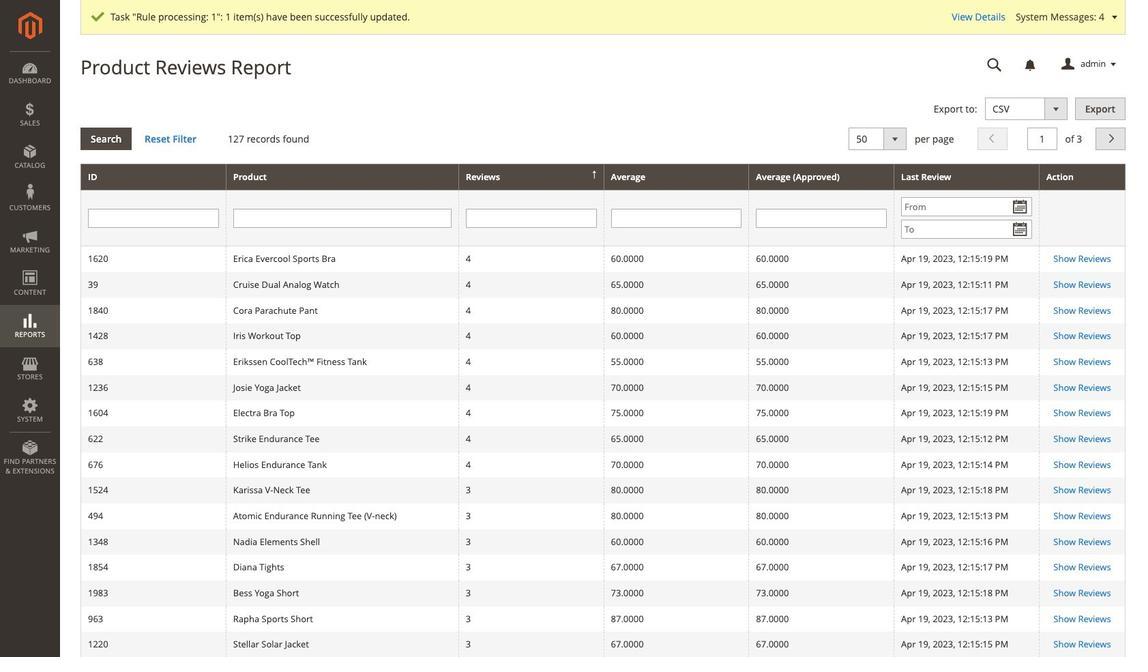 Task type: describe. For each thing, give the bounding box(es) containing it.
magento admin panel image
[[18, 12, 42, 40]]

From text field
[[902, 197, 1033, 217]]



Task type: locate. For each thing, give the bounding box(es) containing it.
menu bar
[[0, 51, 60, 483]]

None text field
[[978, 53, 1012, 76], [88, 209, 219, 228], [466, 209, 597, 228], [978, 53, 1012, 76], [88, 209, 219, 228], [466, 209, 597, 228]]

To text field
[[902, 220, 1033, 239]]

None text field
[[1028, 127, 1058, 150], [233, 209, 452, 228], [611, 209, 742, 228], [757, 209, 887, 228], [1028, 127, 1058, 150], [233, 209, 452, 228], [611, 209, 742, 228], [757, 209, 887, 228]]



